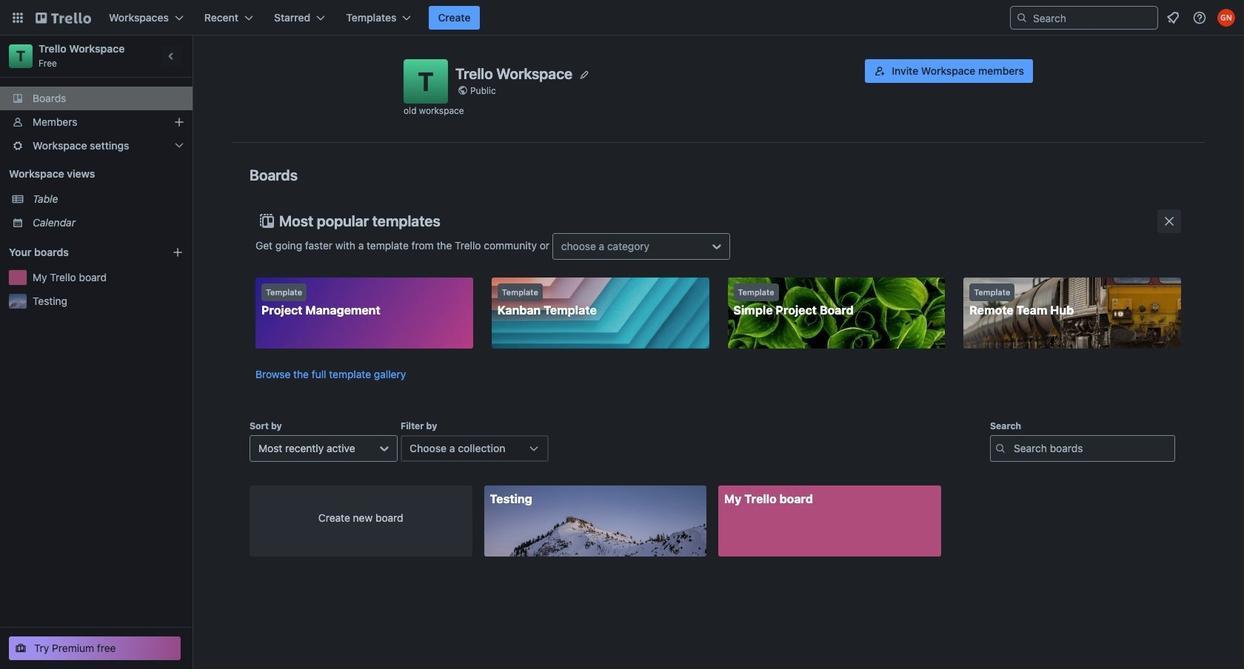 Task type: describe. For each thing, give the bounding box(es) containing it.
Search boards text field
[[990, 435, 1175, 462]]

add board image
[[172, 247, 184, 258]]

primary element
[[0, 0, 1244, 36]]

workspace navigation collapse icon image
[[161, 46, 182, 67]]

generic name (genericname34) image
[[1218, 9, 1235, 27]]

search image
[[1016, 12, 1028, 24]]



Task type: vqa. For each thing, say whether or not it's contained in the screenshot.
"Workspace" in @Streetchris182 Account Not Yet Created • Workspace Guest
no



Task type: locate. For each thing, give the bounding box(es) containing it.
open information menu image
[[1192, 10, 1207, 25]]

Search field
[[1028, 7, 1158, 28]]

your boards with 2 items element
[[9, 244, 150, 261]]

0 notifications image
[[1164, 9, 1182, 27]]

back to home image
[[36, 6, 91, 30]]



